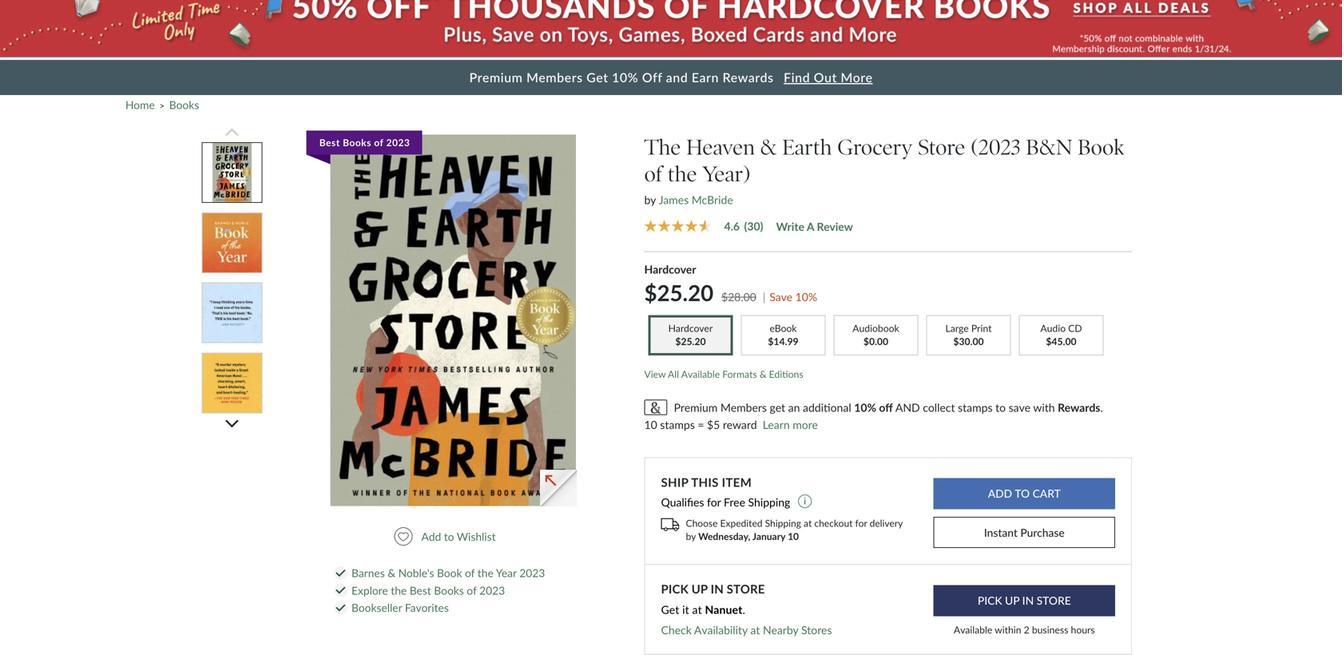 Task type: vqa. For each thing, say whether or not it's contained in the screenshot.
the top 2023
yes



Task type: locate. For each thing, give the bounding box(es) containing it.
barnes & noble's book of the year 2023 link
[[352, 567, 545, 580]]

0 horizontal spatial stamps
[[660, 418, 695, 432]]

& inside the heaven & earth grocery store (2023 b&n book of the year) by james mcbride
[[761, 134, 777, 160]]

1 horizontal spatial premium
[[674, 401, 718, 415]]

1 vertical spatial stamps
[[660, 418, 695, 432]]

1 vertical spatial .
[[743, 603, 746, 617]]

at right it
[[693, 603, 702, 617]]

learn more link
[[763, 416, 818, 434]]

the up the bookseller favorites
[[391, 584, 407, 597]]

heaven
[[687, 134, 755, 160]]

$45.00
[[1047, 336, 1077, 347]]

of
[[374, 137, 384, 148], [645, 161, 663, 187], [465, 567, 475, 580], [467, 584, 477, 597]]

0 vertical spatial 2023
[[386, 137, 410, 148]]

shipping
[[749, 496, 791, 509], [765, 518, 802, 529]]

0 vertical spatial for
[[707, 496, 721, 509]]

premium members get an additional 10% off and collect stamps to save with rewards . 10 stamps = $5 reward learn more
[[645, 401, 1104, 432]]

find
[[784, 70, 811, 85]]

0 vertical spatial members
[[527, 70, 583, 85]]

0 horizontal spatial 2023
[[386, 137, 410, 148]]

1 vertical spatial book
[[437, 567, 462, 580]]

save
[[1009, 401, 1031, 415]]

stamps left =
[[660, 418, 695, 432]]

0 horizontal spatial books
[[169, 98, 199, 112]]

view all available formats & editions link
[[645, 368, 804, 380]]

option
[[201, 422, 264, 484]]

0 vertical spatial premium
[[470, 70, 523, 85]]

1 vertical spatial for
[[856, 518, 868, 529]]

the up james
[[668, 161, 697, 187]]

at left checkout
[[804, 518, 812, 529]]

shipping inside "choose expedited shipping at checkout for delivery by"
[[765, 518, 802, 529]]

members inside premium members get an additional 10% off and collect stamps to save with rewards . 10 stamps = $5 reward learn more
[[721, 401, 767, 415]]

view all available formats & editions
[[645, 368, 804, 380]]

book right b&n at the right top of the page
[[1078, 134, 1125, 160]]

available right all
[[682, 368, 720, 380]]

1 vertical spatial shipping
[[765, 518, 802, 529]]

qualifies
[[661, 496, 705, 509]]

it
[[683, 603, 690, 617]]

collect
[[923, 401, 956, 415]]

members
[[527, 70, 583, 85], [721, 401, 767, 415]]

0 vertical spatial books
[[169, 98, 199, 112]]

the left year
[[478, 567, 494, 580]]

premium
[[470, 70, 523, 85], [674, 401, 718, 415]]

10
[[645, 418, 658, 432], [788, 531, 799, 542]]

0 horizontal spatial 10
[[645, 418, 658, 432]]

1 vertical spatial get
[[661, 603, 680, 617]]

1 vertical spatial members
[[721, 401, 767, 415]]

editions
[[769, 368, 804, 380]]

check availability at nearby stores link
[[661, 623, 832, 637]]

1 vertical spatial books
[[343, 137, 372, 148]]

0 horizontal spatial best
[[319, 137, 340, 148]]

barnes & noble's book of the year 2023
[[352, 567, 545, 580]]

get left it
[[661, 603, 680, 617]]

1 horizontal spatial to
[[996, 401, 1006, 415]]

stamps
[[958, 401, 993, 415], [660, 418, 695, 432]]

stamps right collect
[[958, 401, 993, 415]]

1 vertical spatial the
[[478, 567, 494, 580]]

rewards right earn
[[723, 70, 774, 85]]

0 horizontal spatial at
[[693, 603, 702, 617]]

2 horizontal spatial at
[[804, 518, 812, 529]]

premium inside premium members get an additional 10% off and collect stamps to save with rewards . 10 stamps = $5 reward learn more
[[674, 401, 718, 415]]

0 horizontal spatial members
[[527, 70, 583, 85]]

0 vertical spatial shipping
[[749, 496, 791, 509]]

0 vertical spatial book
[[1078, 134, 1125, 160]]

2 vertical spatial books
[[434, 584, 464, 597]]

book up explore the best books of 2023
[[437, 567, 462, 580]]

explore the best books of 2023
[[352, 584, 505, 597]]

members for get
[[527, 70, 583, 85]]

by down choose in the bottom of the page
[[686, 531, 696, 542]]

favorites
[[405, 602, 449, 615]]

choose expedited shipping at checkout for delivery by
[[686, 518, 903, 542]]

bookseller favorites
[[352, 602, 449, 615]]

available left within
[[954, 624, 993, 636]]

1 horizontal spatial book
[[1078, 134, 1125, 160]]

best
[[319, 137, 340, 148], [410, 584, 431, 597]]

1 vertical spatial at
[[693, 603, 702, 617]]

10% inside premium members get an additional 10% off and collect stamps to save with rewards . 10 stamps = $5 reward learn more
[[855, 401, 877, 415]]

books inside best books of 2023 link
[[343, 137, 372, 148]]

2 horizontal spatial books
[[434, 584, 464, 597]]

1 vertical spatial check image
[[336, 605, 346, 612]]

james mcbride link
[[659, 193, 734, 206]]

of inside the heaven & earth grocery store (2023 b&n book of the year) by james mcbride
[[645, 161, 663, 187]]

by left james
[[645, 193, 656, 206]]

1 check image from the top
[[336, 587, 346, 595]]

1 vertical spatial by
[[686, 531, 696, 542]]

2 check image from the top
[[336, 605, 346, 612]]

0 vertical spatial 10
[[645, 418, 658, 432]]

alternative view 2 of the heaven & earth grocery store (2023 b&n book of the year) image
[[203, 213, 262, 272]]

instant purchase button
[[934, 517, 1116, 548]]

2 horizontal spatial the
[[668, 161, 697, 187]]

$5
[[707, 418, 720, 432]]

.
[[1101, 401, 1104, 415], [743, 603, 746, 617]]

check image
[[336, 587, 346, 595], [336, 605, 346, 612]]

$14.99
[[768, 336, 799, 347]]

0 vertical spatial rewards
[[723, 70, 774, 85]]

1 horizontal spatial get
[[661, 603, 680, 617]]

0 horizontal spatial for
[[707, 496, 721, 509]]

0 vertical spatial to
[[996, 401, 1006, 415]]

&
[[761, 134, 777, 160], [760, 368, 767, 380], [388, 567, 396, 580]]

1 horizontal spatial 10%
[[855, 401, 877, 415]]

0 vertical spatial &
[[761, 134, 777, 160]]

delivery
[[870, 518, 903, 529]]

. down store
[[743, 603, 746, 617]]

more
[[793, 418, 818, 432]]

1 vertical spatial to
[[444, 530, 454, 543]]

2 vertical spatial at
[[751, 623, 760, 637]]

. right with
[[1101, 401, 1104, 415]]

1 vertical spatial available
[[954, 624, 993, 636]]

0 vertical spatial .
[[1101, 401, 1104, 415]]

2023
[[386, 137, 410, 148], [520, 567, 545, 580], [480, 584, 505, 597]]

to left save
[[996, 401, 1006, 415]]

0 horizontal spatial premium
[[470, 70, 523, 85]]

best inside list box
[[319, 137, 340, 148]]

book
[[1078, 134, 1125, 160], [437, 567, 462, 580]]

wednesday,
[[699, 531, 751, 542]]

noble's
[[399, 567, 434, 580]]

& left earth
[[761, 134, 777, 160]]

1 horizontal spatial best
[[410, 584, 431, 597]]

1 horizontal spatial members
[[721, 401, 767, 415]]

1 horizontal spatial .
[[1101, 401, 1104, 415]]

1 horizontal spatial rewards
[[1058, 401, 1101, 415]]

0 horizontal spatial available
[[682, 368, 720, 380]]

& right barnes at the bottom of page
[[388, 567, 396, 580]]

0 vertical spatial 10%
[[612, 70, 639, 85]]

expedited
[[721, 518, 763, 529]]

1 horizontal spatial by
[[686, 531, 696, 542]]

add
[[422, 530, 441, 543]]

10 right 'january'
[[788, 531, 799, 542]]

0 vertical spatial check image
[[336, 587, 346, 595]]

check image for bookseller favorites
[[336, 605, 346, 612]]

audiobook $0.00
[[853, 323, 900, 347]]

explore
[[352, 584, 388, 597]]

of inside list box
[[374, 137, 384, 148]]

1 horizontal spatial for
[[856, 518, 868, 529]]

business hours
[[1033, 624, 1096, 636]]

get
[[587, 70, 609, 85], [661, 603, 680, 617]]

for left delivery
[[856, 518, 868, 529]]

audiobook
[[853, 323, 900, 334]]

list box
[[201, 126, 264, 655]]

0 horizontal spatial get
[[587, 70, 609, 85]]

store
[[727, 582, 765, 596]]

for left "free" in the bottom right of the page
[[707, 496, 721, 509]]

2023 inside list box
[[386, 137, 410, 148]]

& left editions
[[760, 368, 767, 380]]

1 vertical spatial rewards
[[1058, 401, 1101, 415]]

at right availability
[[751, 623, 760, 637]]

1 horizontal spatial stamps
[[958, 401, 993, 415]]

1 horizontal spatial 10
[[788, 531, 799, 542]]

0 vertical spatial best
[[319, 137, 340, 148]]

at
[[804, 518, 812, 529], [693, 603, 702, 617], [751, 623, 760, 637]]

year)
[[703, 161, 751, 187]]

formats
[[723, 368, 758, 380]]

write a review
[[777, 220, 854, 233]]

excerpt image
[[540, 470, 577, 507]]

0 vertical spatial at
[[804, 518, 812, 529]]

up
[[692, 582, 708, 596]]

$25.20
[[645, 279, 714, 306]]

0 vertical spatial the
[[668, 161, 697, 187]]

rewards right with
[[1058, 401, 1101, 415]]

1 horizontal spatial books
[[343, 137, 372, 148]]

1 vertical spatial 2023
[[520, 567, 545, 580]]

by inside the heaven & earth grocery store (2023 b&n book of the year) by james mcbride
[[645, 193, 656, 206]]

1 vertical spatial &
[[760, 368, 767, 380]]

10%
[[612, 70, 639, 85], [855, 401, 877, 415]]

0 vertical spatial get
[[587, 70, 609, 85]]

with
[[1034, 401, 1056, 415]]

nearby stores
[[763, 623, 832, 637]]

alternative view 3 of the heaven & earth grocery store (2023 b&n book of the year) image
[[203, 283, 262, 343]]

cd
[[1069, 323, 1083, 334]]

0 vertical spatial available
[[682, 368, 720, 380]]

alternative view 1 of the heaven & earth grocery store (2023 b&n book of the year) image
[[213, 143, 252, 202]]

1 vertical spatial premium
[[674, 401, 718, 415]]

best books of 2023 link
[[307, 131, 576, 506]]

10 left =
[[645, 418, 658, 432]]

home
[[125, 98, 155, 112]]

1 vertical spatial 10%
[[855, 401, 877, 415]]

get
[[770, 401, 786, 415]]

0 horizontal spatial by
[[645, 193, 656, 206]]

to
[[996, 401, 1006, 415], [444, 530, 454, 543]]

$0.00
[[864, 336, 889, 347]]

1 horizontal spatial available
[[954, 624, 993, 636]]

by
[[645, 193, 656, 206], [686, 531, 696, 542]]

$28.00
[[722, 290, 757, 304]]

get inside pick up in store get it at nanuet . check availability at nearby stores
[[661, 603, 680, 617]]

premium for premium members get an additional 10% off and collect stamps to save with rewards . 10 stamps = $5 reward learn more
[[674, 401, 718, 415]]

review
[[817, 220, 854, 233]]

for
[[707, 496, 721, 509], [856, 518, 868, 529]]

2 vertical spatial 2023
[[480, 584, 505, 597]]

for inside ship this item qualifies for free shipping
[[707, 496, 721, 509]]

print
[[972, 323, 992, 334]]

0 horizontal spatial the
[[391, 584, 407, 597]]

None submit
[[934, 478, 1116, 510], [934, 585, 1116, 617], [934, 478, 1116, 510], [934, 585, 1116, 617]]

pick up in store get it at nanuet . check availability at nearby stores
[[661, 582, 832, 637]]

get left off
[[587, 70, 609, 85]]

bookseller favorites link
[[352, 602, 449, 615]]

and
[[896, 401, 921, 415]]

0 vertical spatial by
[[645, 193, 656, 206]]

ship
[[661, 475, 689, 489]]

to right the add
[[444, 530, 454, 543]]

. inside premium members get an additional 10% off and collect stamps to save with rewards . 10 stamps = $5 reward learn more
[[1101, 401, 1104, 415]]

view
[[645, 368, 666, 380]]

0 horizontal spatial .
[[743, 603, 746, 617]]

for inside "choose expedited shipping at checkout for delivery by"
[[856, 518, 868, 529]]



Task type: describe. For each thing, give the bounding box(es) containing it.
2
[[1024, 624, 1030, 636]]

at inside "choose expedited shipping at checkout for delivery by"
[[804, 518, 812, 529]]

2 vertical spatial the
[[391, 584, 407, 597]]

2 horizontal spatial 2023
[[520, 567, 545, 580]]

b&n
[[1026, 134, 1073, 160]]

check
[[661, 623, 692, 637]]

reward
[[723, 418, 757, 432]]

check image for explore the best books of 2023
[[336, 587, 346, 595]]

checkout
[[815, 518, 853, 529]]

pick
[[661, 582, 689, 596]]

1 horizontal spatial 2023
[[480, 584, 505, 597]]

free
[[724, 496, 746, 509]]

a
[[807, 220, 815, 233]]

alternative view 4 of the heaven & earth grocery store (2023 b&n book of the year) image
[[203, 353, 262, 413]]

the inside the heaven & earth grocery store (2023 b&n book of the year) by james mcbride
[[668, 161, 697, 187]]

(2023
[[971, 134, 1021, 160]]

books inside explore the best books of 2023 link
[[434, 584, 464, 597]]

store
[[919, 134, 966, 160]]

earth
[[783, 134, 832, 160]]

item
[[722, 475, 752, 489]]

mcbride
[[692, 193, 734, 206]]

=
[[698, 418, 705, 432]]

barnes
[[352, 567, 385, 580]]

2 vertical spatial &
[[388, 567, 396, 580]]

0 horizontal spatial rewards
[[723, 70, 774, 85]]

additional
[[803, 401, 852, 415]]

instant
[[985, 526, 1018, 539]]

1 horizontal spatial the
[[478, 567, 494, 580]]

grocery
[[838, 134, 913, 160]]

purchase
[[1021, 526, 1065, 539]]

james
[[659, 193, 689, 206]]

write
[[777, 220, 805, 233]]

. inside pick up in store get it at nanuet . check availability at nearby stores
[[743, 603, 746, 617]]

availability
[[695, 623, 748, 637]]

off
[[880, 401, 893, 415]]

$25.20 $28.00
[[645, 279, 757, 306]]

limited time only! 50% off thousands of hardcover books. plus, save on toys, boxed cards and more. shop all deals image
[[0, 0, 1343, 57]]

an
[[789, 401, 800, 415]]

choose
[[686, 518, 718, 529]]

earn
[[692, 70, 719, 85]]

ship this item qualifies for free shipping
[[661, 475, 794, 509]]

0 horizontal spatial book
[[437, 567, 462, 580]]

10 inside premium members get an additional 10% off and collect stamps to save with rewards . 10 stamps = $5 reward learn more
[[645, 418, 658, 432]]

best books of 2023 list box
[[291, 126, 622, 515]]

1 vertical spatial best
[[410, 584, 431, 597]]

book inside the heaven & earth grocery store (2023 b&n book of the year) by james mcbride
[[1078, 134, 1125, 160]]

nanuet
[[705, 603, 743, 617]]

hardcover
[[645, 263, 697, 276]]

learn
[[763, 418, 790, 432]]

shipping inside ship this item qualifies for free shipping
[[749, 496, 791, 509]]

best books of 2023
[[319, 137, 410, 148]]

all
[[668, 368, 679, 380]]

bookseller
[[352, 602, 402, 615]]

0 vertical spatial stamps
[[958, 401, 993, 415]]

the heaven & earth grocery store (2023 b&n book of the year) by james mcbride
[[645, 134, 1125, 206]]

the
[[645, 134, 681, 160]]

1 vertical spatial 10
[[788, 531, 799, 542]]

available within 2 business hours
[[954, 624, 1096, 636]]

1 horizontal spatial at
[[751, 623, 760, 637]]

rewards inside premium members get an additional 10% off and collect stamps to save with rewards . 10 stamps = $5 reward learn more
[[1058, 401, 1101, 415]]

large
[[946, 323, 969, 334]]

within
[[995, 624, 1022, 636]]

premium members get 10% off and earn rewards find out more
[[470, 70, 873, 85]]

4.6 (30)
[[725, 219, 764, 233]]

home link
[[125, 98, 155, 112]]

january
[[753, 531, 786, 542]]

0 horizontal spatial 10%
[[612, 70, 639, 85]]

audio cd $45.00
[[1041, 323, 1083, 347]]

ebook
[[770, 323, 797, 334]]

instant purchase
[[985, 526, 1065, 539]]

by inside "choose expedited shipping at checkout for delivery by"
[[686, 531, 696, 542]]

wednesday, january 10
[[699, 531, 799, 542]]

ebook $14.99
[[768, 323, 799, 347]]

to inside premium members get an additional 10% off and collect stamps to save with rewards . 10 stamps = $5 reward learn more
[[996, 401, 1006, 415]]

large print $30.00
[[946, 323, 992, 347]]

4.6
[[725, 219, 740, 233]]

0 horizontal spatial to
[[444, 530, 454, 543]]

the heaven & earth grocery store (2023 b&n book of the year) image
[[330, 135, 576, 506]]

out
[[814, 70, 838, 85]]

add to wishlist
[[422, 530, 496, 543]]

this
[[692, 475, 719, 489]]

audio
[[1041, 323, 1066, 334]]

(30)
[[745, 219, 764, 233]]

check image
[[336, 570, 346, 577]]

add to wishlist link
[[394, 528, 503, 546]]

off
[[642, 70, 663, 85]]

premium for premium members get 10% off and earn rewards find out more
[[470, 70, 523, 85]]

members for get
[[721, 401, 767, 415]]

wishlist
[[457, 530, 496, 543]]



